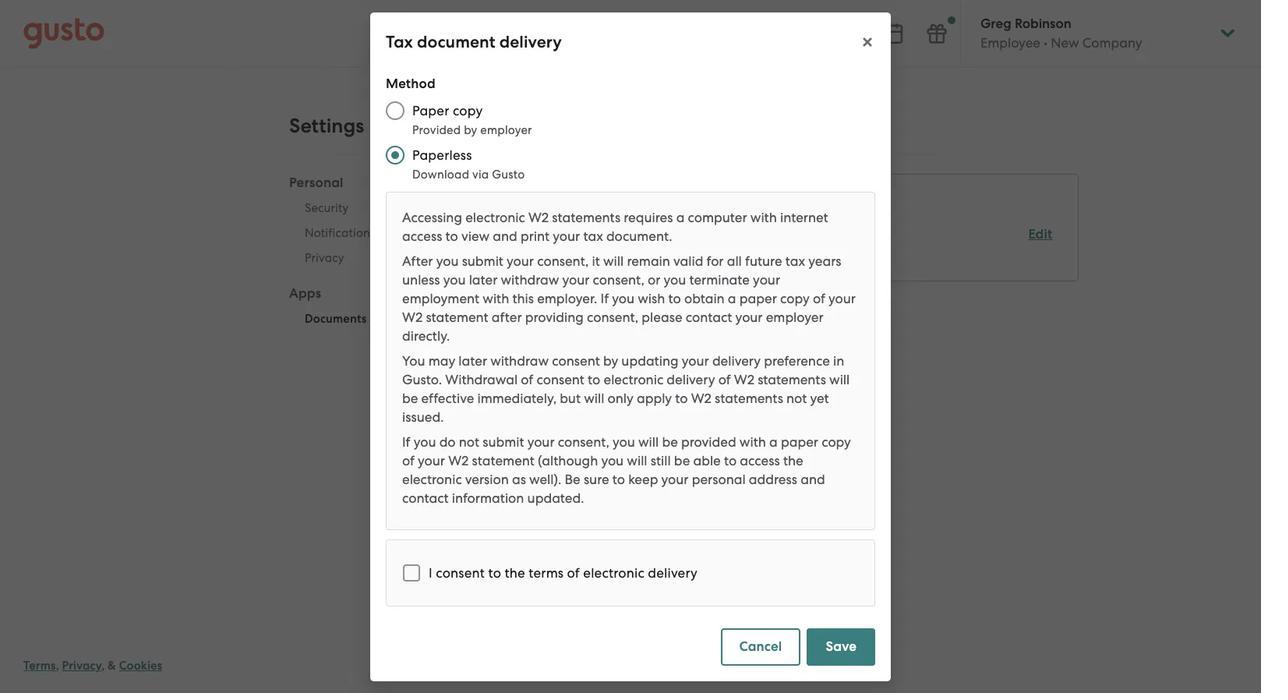 Task type: locate. For each thing, give the bounding box(es) containing it.
statement down 'employment'
[[426, 309, 489, 325]]

group containing personal
[[289, 174, 391, 336]]

terms
[[23, 659, 56, 673]]

be up still
[[662, 434, 678, 450]]

submit down view
[[462, 253, 504, 269]]

0 vertical spatial consent
[[552, 353, 600, 368]]

employer.
[[537, 290, 598, 306]]

1 vertical spatial be
[[662, 434, 678, 450]]

copy down 'yet'
[[822, 434, 851, 450]]

1 vertical spatial submit
[[483, 434, 524, 450]]

privacy
[[305, 251, 344, 265], [62, 659, 102, 673]]

later inside you may later withdraw consent by updating your delivery preference in gusto. withdrawal of consent to electronic delivery of
[[459, 353, 487, 368]]

if
[[601, 290, 609, 306], [402, 434, 411, 450]]

be inside statement (although you will still be able to access the electronic version as well). be sure to keep your personal address and contact information updated.
[[674, 453, 690, 468]]

and right address
[[801, 471, 826, 487]]

the
[[784, 453, 804, 468], [505, 565, 525, 581]]

paper inside the tax document delivery dialog
[[413, 103, 450, 118]]

delivery
[[500, 32, 562, 52], [534, 225, 585, 242], [713, 353, 761, 368], [667, 372, 715, 387], [648, 565, 698, 581]]

0 vertical spatial tax
[[386, 32, 413, 52]]

document down accessing electronic w2
[[467, 225, 531, 242]]

will inside after you submit your consent, it will remain valid for all future tax years unless you later withdraw your consent, or you terminate your employment with this employer. if you wish to obtain a paper copy of your w2
[[604, 253, 624, 269]]

submit inside after you submit your consent, it will remain valid for all future tax years unless you later withdraw your consent, or you terminate your employment with this employer. if you wish to obtain a paper copy of your w2
[[462, 253, 504, 269]]

documents
[[305, 312, 367, 326]]

with up address
[[740, 434, 766, 450]]

to left view
[[446, 228, 458, 244]]

0 horizontal spatial privacy link
[[62, 659, 102, 673]]

0 vertical spatial later
[[469, 272, 498, 287]]

0 horizontal spatial the
[[505, 565, 525, 581]]

do
[[440, 434, 456, 450]]

1 horizontal spatial a
[[728, 290, 737, 306]]

copy down view
[[481, 245, 511, 260]]

electronic right the terms
[[584, 565, 645, 581]]

1 horizontal spatial and
[[801, 471, 826, 487]]

and inside statement (although you will still be able to access the electronic version as well). be sure to keep your personal address and contact information updated.
[[801, 471, 826, 487]]

withdraw up immediately,
[[491, 353, 549, 368]]

electronic down do
[[402, 471, 462, 487]]

to up statements not yet issued.
[[588, 372, 601, 387]]

tax for your
[[584, 228, 603, 244]]

by up statements will be effective immediately, but will only apply to
[[603, 353, 619, 368]]

paper up address
[[781, 434, 819, 450]]

employer inside 'statement after providing consent, please contact your employer directly.'
[[766, 309, 824, 325]]

statement inside 'statement after providing consent, please contact your employer directly.'
[[426, 309, 489, 325]]

immediately,
[[478, 390, 557, 406]]

1 horizontal spatial access
[[740, 453, 780, 468]]

1 vertical spatial withdraw
[[491, 353, 549, 368]]

group
[[289, 174, 391, 336]]

1 vertical spatial with
[[483, 290, 509, 306]]

with up after
[[483, 290, 509, 306]]

your inside 'statement after providing consent, please contact your employer directly.'
[[736, 309, 763, 325]]

you left do
[[414, 434, 436, 450]]

you right or
[[664, 272, 686, 287]]

provided by employer
[[413, 123, 532, 137]]

of
[[813, 290, 826, 306], [521, 372, 534, 387], [719, 372, 731, 387], [402, 453, 415, 468], [567, 565, 580, 581]]

0 vertical spatial paper
[[740, 290, 777, 306]]

to left the terms
[[489, 565, 501, 581]]

paper
[[740, 290, 777, 306], [781, 434, 819, 450]]

updating
[[622, 353, 679, 368]]

0 horizontal spatial if
[[402, 434, 411, 450]]

cancel button
[[721, 628, 801, 666]]

2 vertical spatial be
[[674, 453, 690, 468]]

statements inside statements requires a computer with internet access to view and print your tax document.
[[552, 209, 621, 225]]

employer
[[481, 123, 532, 137], [766, 309, 824, 325]]

of down years
[[813, 290, 826, 306]]

be down gusto.
[[402, 390, 418, 406]]

to inside statements requires a computer with internet access to view and print your tax document.
[[446, 228, 458, 244]]

your down future
[[753, 272, 781, 287]]

1 horizontal spatial not
[[787, 390, 807, 406]]

tax inside after you submit your consent, it will remain valid for all future tax years unless you later withdraw your consent, or you terminate your employment with this employer. if you wish to obtain a paper copy of your w2
[[786, 253, 806, 269]]

1 horizontal spatial paper
[[781, 434, 819, 450]]

0 horizontal spatial not
[[459, 434, 480, 450]]

access down 'accessing'
[[402, 228, 442, 244]]

provided
[[682, 434, 737, 450]]

2 horizontal spatial a
[[770, 434, 778, 450]]

your up (although
[[528, 434, 555, 450]]

the up address
[[784, 453, 804, 468]]

0 vertical spatial be
[[402, 390, 418, 406]]

0 horizontal spatial access
[[402, 228, 442, 244]]

1 vertical spatial later
[[459, 353, 487, 368]]

consent, inside if you do not submit your consent, you will be provided with a paper copy of your
[[558, 434, 610, 450]]

0 vertical spatial paper
[[413, 103, 450, 118]]

you up the sure
[[602, 453, 624, 468]]

statements inside statements will be effective immediately, but will only apply to
[[758, 372, 826, 387]]

not inside if you do not submit your consent, you will be provided with a paper copy of your
[[459, 434, 480, 450]]

statements not yet issued.
[[402, 390, 829, 425]]

your inside statement (although you will still be able to access the electronic version as well). be sure to keep your personal address and contact information updated.
[[662, 471, 689, 487]]

1 horizontal spatial by
[[603, 353, 619, 368]]

1 vertical spatial by
[[603, 353, 619, 368]]

0 vertical spatial not
[[787, 390, 807, 406]]

paperless
[[413, 147, 472, 163]]

directly.
[[402, 328, 450, 343]]

your down still
[[662, 471, 689, 487]]

copy inside 'tax document delivery paper copy'
[[481, 245, 511, 260]]

consent, inside 'statement after providing consent, please contact your employer directly.'
[[587, 309, 639, 325]]

your down do
[[418, 453, 445, 468]]

consent, down wish
[[587, 309, 639, 325]]

paper inside 'tax document delivery paper copy'
[[442, 245, 478, 260]]

you
[[436, 253, 459, 269], [443, 272, 466, 287], [664, 272, 686, 287], [612, 290, 635, 306], [414, 434, 436, 450], [613, 434, 635, 450], [602, 453, 624, 468]]

electronic
[[466, 209, 525, 225], [604, 372, 664, 387], [402, 471, 462, 487], [584, 565, 645, 581]]

1 vertical spatial statements
[[758, 372, 826, 387]]

0 vertical spatial a
[[677, 209, 685, 225]]

statements down the preference
[[758, 372, 826, 387]]

obtain
[[685, 290, 725, 306]]

your right print at the top of page
[[553, 228, 580, 244]]

0 horizontal spatial contact
[[402, 490, 449, 506]]

0 horizontal spatial tax
[[584, 228, 603, 244]]

not right do
[[459, 434, 480, 450]]

statements
[[552, 209, 621, 225], [758, 372, 826, 387], [715, 390, 784, 406]]

a down terminate
[[728, 290, 737, 306]]

0 vertical spatial access
[[402, 228, 442, 244]]

not left 'yet'
[[787, 390, 807, 406]]

1 vertical spatial document
[[467, 225, 531, 242]]

1 horizontal spatial if
[[601, 290, 609, 306]]

withdraw up this at the left top of page
[[501, 272, 559, 287]]

0 vertical spatial withdraw
[[501, 272, 559, 287]]

gusto navigation element
[[0, 67, 233, 129]]

you right after
[[436, 253, 459, 269]]

document up method on the top left of page
[[417, 32, 496, 52]]

tax inside 'tax document delivery paper copy'
[[442, 225, 464, 242]]

1 vertical spatial a
[[728, 290, 737, 306]]

the inside statement (although you will still be able to access the electronic version as well). be sure to keep your personal address and contact information updated.
[[784, 453, 804, 468]]

0 vertical spatial if
[[601, 290, 609, 306]]

electronic inside you may later withdraw consent by updating your delivery preference in gusto. withdrawal of consent to electronic delivery of
[[604, 372, 664, 387]]

by down paper copy
[[464, 123, 478, 137]]

tax inside dialog
[[386, 32, 413, 52]]

w2 inside after you submit your consent, it will remain valid for all future tax years unless you later withdraw your consent, or you terminate your employment with this employer. if you wish to obtain a paper copy of your w2
[[402, 309, 423, 325]]

later
[[469, 272, 498, 287], [459, 353, 487, 368]]

you
[[402, 353, 425, 368]]

notifications
[[305, 226, 376, 240]]

access up address
[[740, 453, 780, 468]]

be right still
[[674, 453, 690, 468]]

statements inside statements not yet issued.
[[715, 390, 784, 406]]

of right the terms
[[567, 565, 580, 581]]

paper inside if you do not submit your consent, you will be provided with a paper copy of your
[[781, 434, 819, 450]]

statements up provided
[[715, 390, 784, 406]]

submit up as
[[483, 434, 524, 450]]

tax left years
[[786, 253, 806, 269]]

wish
[[638, 290, 665, 306]]

0 vertical spatial the
[[784, 453, 804, 468]]

of up immediately,
[[521, 372, 534, 387]]

by
[[464, 123, 478, 137], [603, 353, 619, 368]]

the left the terms
[[505, 565, 525, 581]]

a inside if you do not submit your consent, you will be provided with a paper copy of your
[[770, 434, 778, 450]]

copy up the provided by employer
[[453, 103, 483, 118]]

0 vertical spatial tax
[[584, 228, 603, 244]]

via
[[473, 167, 489, 181]]

1 vertical spatial tax
[[786, 253, 806, 269]]

employer up the preference
[[766, 309, 824, 325]]

will down in
[[830, 372, 850, 387]]

computer
[[688, 209, 748, 225]]

preference
[[764, 353, 830, 368]]

to
[[446, 228, 458, 244], [669, 290, 681, 306], [588, 372, 601, 387], [676, 390, 688, 406], [724, 453, 737, 468], [613, 471, 625, 487], [489, 565, 501, 581]]

submit
[[462, 253, 504, 269], [483, 434, 524, 450]]

consent, up (although
[[558, 434, 610, 450]]

0 horizontal spatial paper
[[740, 290, 777, 306]]

0 horizontal spatial a
[[677, 209, 685, 225]]

contact down do
[[402, 490, 449, 506]]

copy inside after you submit your consent, it will remain valid for all future tax years unless you later withdraw your consent, or you terminate your employment with this employer. if you wish to obtain a paper copy of your w2
[[781, 290, 810, 306]]

0 vertical spatial statement
[[426, 309, 489, 325]]

1 vertical spatial the
[[505, 565, 525, 581]]

but
[[560, 390, 581, 406]]

0 horizontal spatial by
[[464, 123, 478, 137]]

document inside 'tax document delivery paper copy'
[[467, 225, 531, 242]]

0 vertical spatial with
[[751, 209, 777, 225]]

statement inside statement (although you will still be able to access the electronic version as well). be sure to keep your personal address and contact information updated.
[[472, 453, 535, 468]]

tax
[[584, 228, 603, 244], [786, 253, 806, 269]]

0 vertical spatial privacy link
[[289, 246, 391, 271]]

and right view
[[493, 228, 518, 244]]

later up after
[[469, 272, 498, 287]]

0 vertical spatial document
[[417, 32, 496, 52]]

if up 'statement after providing consent, please contact your employer directly.'
[[601, 290, 609, 306]]

gusto
[[492, 167, 525, 181]]

your right "updating"
[[682, 353, 709, 368]]

tax up it
[[584, 228, 603, 244]]

tax up method on the top left of page
[[386, 32, 413, 52]]

of inside if you do not submit your consent, you will be provided with a paper copy of your
[[402, 453, 415, 468]]

will up "keep"
[[627, 453, 648, 468]]

paper up 'provided'
[[413, 103, 450, 118]]

statements for will
[[758, 372, 826, 387]]

consent,
[[537, 253, 589, 269], [593, 272, 645, 287], [587, 309, 639, 325], [558, 434, 610, 450]]

later inside after you submit your consent, it will remain valid for all future tax years unless you later withdraw your consent, or you terminate your employment with this employer. if you wish to obtain a paper copy of your w2
[[469, 272, 498, 287]]

sure
[[584, 471, 609, 487]]

0 horizontal spatial tax
[[386, 32, 413, 52]]

to inside after you submit your consent, it will remain valid for all future tax years unless you later withdraw your consent, or you terminate your employment with this employer. if you wish to obtain a paper copy of your w2
[[669, 290, 681, 306]]

later up withdrawal
[[459, 353, 487, 368]]

2 vertical spatial a
[[770, 434, 778, 450]]

effective
[[422, 390, 474, 406]]

future
[[745, 253, 783, 269]]

cookies
[[119, 659, 162, 673]]

will up still
[[639, 434, 659, 450]]

1 vertical spatial paper
[[781, 434, 819, 450]]

will right it
[[604, 253, 624, 269]]

2 vertical spatial statements
[[715, 390, 784, 406]]

2 vertical spatial with
[[740, 434, 766, 450]]

1 vertical spatial privacy link
[[62, 659, 102, 673]]

consent, down it
[[593, 272, 645, 287]]

security
[[305, 201, 349, 215]]

your inside statements requires a computer with internet access to view and print your tax document.
[[553, 228, 580, 244]]

your
[[553, 228, 580, 244], [507, 253, 534, 269], [563, 272, 590, 287], [753, 272, 781, 287], [829, 290, 856, 306], [736, 309, 763, 325], [682, 353, 709, 368], [528, 434, 555, 450], [418, 453, 445, 468], [662, 471, 689, 487]]

0 vertical spatial submit
[[462, 253, 504, 269]]

not
[[787, 390, 807, 406], [459, 434, 480, 450]]

1 vertical spatial privacy
[[62, 659, 102, 673]]

withdraw inside after you submit your consent, it will remain valid for all future tax years unless you later withdraw your consent, or you terminate your employment with this employer. if you wish to obtain a paper copy of your w2
[[501, 272, 559, 287]]

1 horizontal spatial tax
[[786, 253, 806, 269]]

0 vertical spatial privacy
[[305, 251, 344, 265]]

you left wish
[[612, 290, 635, 306]]

tax inside statements requires a computer with internet access to view and print your tax document.
[[584, 228, 603, 244]]

0 vertical spatial by
[[464, 123, 478, 137]]

will
[[604, 253, 624, 269], [830, 372, 850, 387], [584, 390, 605, 406], [639, 434, 659, 450], [627, 453, 648, 468]]

to right apply
[[676, 390, 688, 406]]

tax
[[386, 32, 413, 52], [442, 225, 464, 242]]

0 vertical spatial and
[[493, 228, 518, 244]]

0 vertical spatial statements
[[552, 209, 621, 225]]

be inside statements will be effective immediately, but will only apply to
[[402, 390, 418, 406]]

1 vertical spatial access
[[740, 453, 780, 468]]

it
[[592, 253, 600, 269]]

statements up it
[[552, 209, 621, 225]]

privacy link down notifications on the top of the page
[[289, 246, 391, 271]]

remain
[[627, 253, 671, 269]]

1 vertical spatial employer
[[766, 309, 824, 325]]

1 vertical spatial contact
[[402, 490, 449, 506]]

to up please
[[669, 290, 681, 306]]

privacy down "notifications" link
[[305, 251, 344, 265]]

contact inside 'statement after providing consent, please contact your employer directly.'
[[686, 309, 733, 325]]

0 horizontal spatial employer
[[481, 123, 532, 137]]

1 horizontal spatial employer
[[766, 309, 824, 325]]

copy down years
[[781, 290, 810, 306]]

1 vertical spatial tax
[[442, 225, 464, 242]]

of up provided
[[719, 372, 731, 387]]

statement up as
[[472, 453, 535, 468]]

tax document delivery
[[386, 32, 562, 52]]

1 horizontal spatial contact
[[686, 309, 733, 325]]

account menu element
[[961, 0, 1238, 66]]

with left internet
[[751, 209, 777, 225]]

0 vertical spatial contact
[[686, 309, 733, 325]]

paper down future
[[740, 290, 777, 306]]

1 vertical spatial not
[[459, 434, 480, 450]]

your down terminate
[[736, 309, 763, 325]]

not inside statements not yet issued.
[[787, 390, 807, 406]]

if down 'issued.'
[[402, 434, 411, 450]]

,
[[56, 659, 59, 673], [102, 659, 105, 673]]

to right the sure
[[613, 471, 625, 487]]

copy inside if you do not submit your consent, you will be provided with a paper copy of your
[[822, 434, 851, 450]]

0 horizontal spatial and
[[493, 228, 518, 244]]

a right requires
[[677, 209, 685, 225]]

privacy left '&'
[[62, 659, 102, 673]]

of down 'issued.'
[[402, 453, 415, 468]]

in
[[834, 353, 845, 368]]

home image
[[23, 18, 104, 49]]

a up address
[[770, 434, 778, 450]]

document inside dialog
[[417, 32, 496, 52]]

1 vertical spatial and
[[801, 471, 826, 487]]

1 vertical spatial if
[[402, 434, 411, 450]]

1 horizontal spatial privacy
[[305, 251, 344, 265]]

electronic up "only"
[[604, 372, 664, 387]]

tax down 'accessing'
[[442, 225, 464, 242]]

1 horizontal spatial ,
[[102, 659, 105, 673]]

1 horizontal spatial the
[[784, 453, 804, 468]]

with
[[751, 209, 777, 225], [483, 290, 509, 306], [740, 434, 766, 450]]

you may later withdraw consent by updating your delivery preference in gusto. withdrawal of consent to electronic delivery of
[[402, 353, 845, 387]]

privacy link left '&'
[[62, 659, 102, 673]]

be
[[402, 390, 418, 406], [662, 434, 678, 450], [674, 453, 690, 468]]

tax for tax document delivery
[[386, 32, 413, 52]]

with inside if you do not submit your consent, you will be provided with a paper copy of your
[[740, 434, 766, 450]]

contact down obtain at the right of the page
[[686, 309, 733, 325]]

if inside if you do not submit your consent, you will be provided with a paper copy of your
[[402, 434, 411, 450]]

w2
[[529, 209, 549, 225], [402, 309, 423, 325], [734, 372, 755, 387], [691, 390, 712, 406], [449, 453, 469, 468]]

1 horizontal spatial tax
[[442, 225, 464, 242]]

copy
[[453, 103, 483, 118], [481, 245, 511, 260], [781, 290, 810, 306], [822, 434, 851, 450]]

may
[[429, 353, 456, 368]]

will inside if you do not submit your consent, you will be provided with a paper copy of your
[[639, 434, 659, 450]]

employer up gusto
[[481, 123, 532, 137]]

0 horizontal spatial ,
[[56, 659, 59, 673]]

paper down view
[[442, 245, 478, 260]]

tax document delivery dialog
[[370, 12, 891, 681]]

gusto.
[[402, 372, 442, 387]]

tax for tax document delivery paper copy
[[442, 225, 464, 242]]

a inside statements requires a computer with internet access to view and print your tax document.
[[677, 209, 685, 225]]

0 vertical spatial employer
[[481, 123, 532, 137]]

1 vertical spatial paper
[[442, 245, 478, 260]]

consent
[[552, 353, 600, 368], [537, 372, 585, 387], [436, 565, 485, 581]]

1 vertical spatial statement
[[472, 453, 535, 468]]



Task type: vqa. For each thing, say whether or not it's contained in the screenshot.
Edit Link
yes



Task type: describe. For each thing, give the bounding box(es) containing it.
internet
[[781, 209, 829, 225]]

2 vertical spatial consent
[[436, 565, 485, 581]]

providing
[[525, 309, 584, 325]]

withdraw inside you may later withdraw consent by updating your delivery preference in gusto. withdrawal of consent to electronic delivery of
[[491, 353, 549, 368]]

delivery inside 'tax document delivery paper copy'
[[534, 225, 585, 242]]

privacy inside group
[[305, 251, 344, 265]]

information
[[452, 490, 524, 506]]

statement after providing consent, please contact your employer directly.
[[402, 309, 824, 343]]

employment
[[402, 290, 480, 306]]

all
[[727, 253, 742, 269]]

statements requires a computer with internet access to view and print your tax document.
[[402, 209, 829, 244]]

statement (although you will still be able to access the electronic version as well). be sure to keep your personal address and contact information updated.
[[402, 453, 826, 506]]

or
[[648, 272, 661, 287]]

1 horizontal spatial privacy link
[[289, 246, 391, 271]]

terminate
[[690, 272, 750, 287]]

accessing electronic w2
[[402, 209, 549, 225]]

&
[[108, 659, 116, 673]]

paper copy
[[413, 103, 483, 118]]

save
[[826, 638, 857, 655]]

print
[[521, 228, 550, 244]]

valid
[[674, 253, 704, 269]]

this
[[513, 290, 534, 306]]

personal
[[692, 471, 746, 487]]

tax document delivery paper copy
[[442, 225, 585, 260]]

document for tax document delivery
[[417, 32, 496, 52]]

Paperless radio
[[378, 138, 413, 172]]

download
[[413, 167, 470, 181]]

statements will be effective immediately, but will only apply to
[[402, 372, 850, 406]]

unless
[[402, 272, 440, 287]]

a inside after you submit your consent, it will remain valid for all future tax years unless you later withdraw your consent, or you terminate your employment with this employer. if you wish to obtain a paper copy of your w2
[[728, 290, 737, 306]]

yet
[[811, 390, 829, 406]]

will right the but
[[584, 390, 605, 406]]

consent, left it
[[537, 253, 589, 269]]

settings
[[289, 114, 364, 138]]

notifications link
[[289, 221, 391, 246]]

you down statements not yet issued.
[[613, 434, 635, 450]]

updated.
[[528, 490, 585, 506]]

terms
[[529, 565, 564, 581]]

able
[[694, 453, 721, 468]]

to inside you may later withdraw consent by updating your delivery preference in gusto. withdrawal of consent to electronic delivery of
[[588, 372, 601, 387]]

of inside after you submit your consent, it will remain valid for all future tax years unless you later withdraw your consent, or you terminate your employment with this employer. if you wish to obtain a paper copy of your w2
[[813, 290, 826, 306]]

personal
[[289, 175, 344, 191]]

your up employer.
[[563, 272, 590, 287]]

contact inside statement (although you will still be able to access the electronic version as well). be sure to keep your personal address and contact information updated.
[[402, 490, 449, 506]]

apps
[[289, 285, 321, 302]]

be inside if you do not submit your consent, you will be provided with a paper copy of your
[[662, 434, 678, 450]]

after
[[492, 309, 522, 325]]

view
[[462, 228, 490, 244]]

0 horizontal spatial privacy
[[62, 659, 102, 673]]

be
[[565, 471, 581, 487]]

apply
[[637, 390, 672, 406]]

for
[[707, 253, 724, 269]]

to up personal
[[724, 453, 737, 468]]

well).
[[529, 471, 562, 487]]

security link
[[289, 196, 391, 221]]

if you do not submit your consent, you will be provided with a paper copy of your
[[402, 434, 851, 468]]

you inside statement (although you will still be able to access the electronic version as well). be sure to keep your personal address and contact information updated.
[[602, 453, 624, 468]]

cookies button
[[119, 657, 162, 675]]

as
[[512, 471, 526, 487]]

still
[[651, 453, 671, 468]]

paper inside after you submit your consent, it will remain valid for all future tax years unless you later withdraw your consent, or you terminate your employment with this employer. if you wish to obtain a paper copy of your w2
[[740, 290, 777, 306]]

only
[[608, 390, 634, 406]]

after you submit your consent, it will remain valid for all future tax years unless you later withdraw your consent, or you terminate your employment with this employer. if you wish to obtain a paper copy of your w2
[[402, 253, 856, 325]]

by inside you may later withdraw consent by updating your delivery preference in gusto. withdrawal of consent to electronic delivery of
[[603, 353, 619, 368]]

i consent to the terms of electronic delivery
[[429, 565, 698, 581]]

with inside statements requires a computer with internet access to view and print your tax document.
[[751, 209, 777, 225]]

access inside statements requires a computer with internet access to view and print your tax document.
[[402, 228, 442, 244]]

statement for (although
[[472, 453, 535, 468]]

your down years
[[829, 290, 856, 306]]

document.
[[607, 228, 673, 244]]

2 , from the left
[[102, 659, 105, 673]]

save button
[[807, 628, 876, 666]]

preferences group
[[442, 193, 1053, 262]]

1 , from the left
[[56, 659, 59, 673]]

please
[[642, 309, 683, 325]]

issued.
[[402, 409, 444, 425]]

version
[[465, 471, 509, 487]]

address
[[749, 471, 798, 487]]

preferences
[[442, 194, 532, 214]]

and inside statements requires a computer with internet access to view and print your tax document.
[[493, 228, 518, 244]]

electronic up view
[[466, 209, 525, 225]]

keep
[[629, 471, 658, 487]]

document for tax document delivery paper copy
[[467, 225, 531, 242]]

1 vertical spatial consent
[[537, 372, 585, 387]]

download via gusto
[[413, 167, 525, 181]]

to inside statements will be effective immediately, but will only apply to
[[676, 390, 688, 406]]

after
[[402, 253, 433, 269]]

statements for requires
[[552, 209, 621, 225]]

method
[[386, 75, 436, 92]]

your down print at the top of page
[[507, 253, 534, 269]]

cancel
[[740, 638, 782, 655]]

terms link
[[23, 659, 56, 673]]

electronic inside statement (although you will still be able to access the electronic version as well). be sure to keep your personal address and contact information updated.
[[402, 471, 462, 487]]

with inside after you submit your consent, it will remain valid for all future tax years unless you later withdraw your consent, or you terminate your employment with this employer. if you wish to obtain a paper copy of your w2
[[483, 290, 509, 306]]

years
[[809, 253, 842, 269]]

edit link
[[1029, 226, 1053, 243]]

statements for not
[[715, 390, 784, 406]]

access inside statement (although you will still be able to access the electronic version as well). be sure to keep your personal address and contact information updated.
[[740, 453, 780, 468]]

documents link
[[289, 306, 391, 331]]

tax document delivery element
[[442, 225, 1053, 262]]

will inside statement (although you will still be able to access the electronic version as well). be sure to keep your personal address and contact information updated.
[[627, 453, 648, 468]]

i
[[429, 565, 433, 581]]

provided
[[413, 123, 461, 137]]

submit inside if you do not submit your consent, you will be provided with a paper copy of your
[[483, 434, 524, 450]]

requires
[[624, 209, 673, 225]]

I consent to the terms of electronic delivery checkbox
[[395, 556, 429, 590]]

tax for future
[[786, 253, 806, 269]]

withdrawal
[[445, 372, 518, 387]]

you up 'employment'
[[443, 272, 466, 287]]

(although
[[538, 453, 598, 468]]

edit
[[1029, 226, 1053, 243]]

accessing
[[402, 209, 462, 225]]

statement for after
[[426, 309, 489, 325]]

your inside you may later withdraw consent by updating your delivery preference in gusto. withdrawal of consent to electronic delivery of
[[682, 353, 709, 368]]

Paper copy radio
[[378, 93, 413, 127]]

if inside after you submit your consent, it will remain valid for all future tax years unless you later withdraw your consent, or you terminate your employment with this employer. if you wish to obtain a paper copy of your w2
[[601, 290, 609, 306]]

terms , privacy , & cookies
[[23, 659, 162, 673]]



